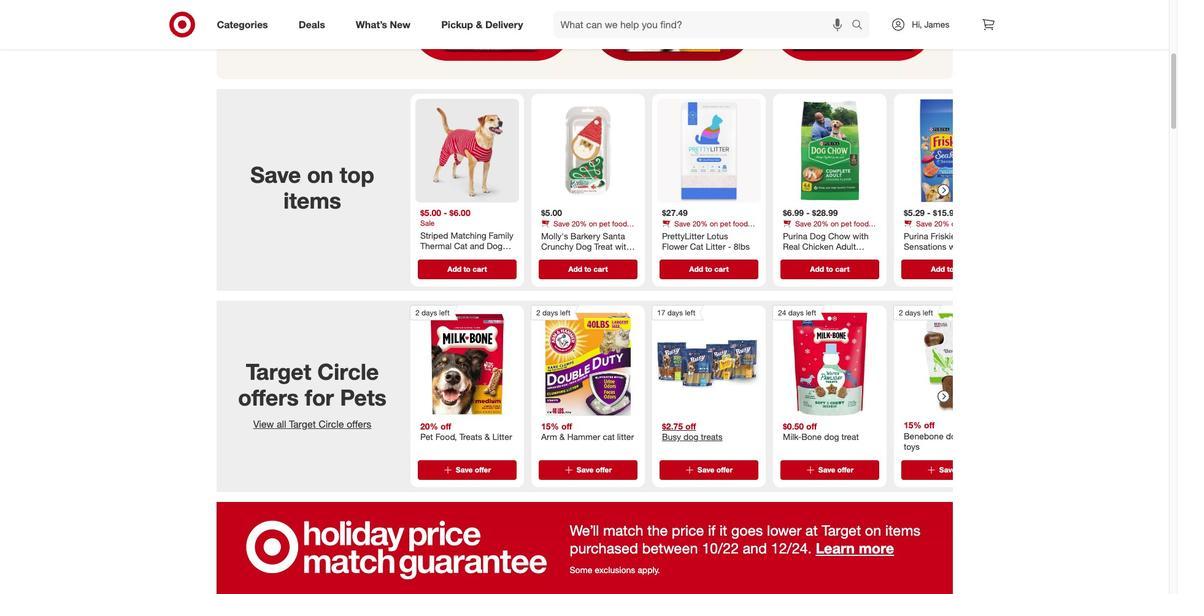 Task type: vqa. For each thing, say whether or not it's contained in the screenshot.
the when associated with $1.39
no



Task type: describe. For each thing, give the bounding box(es) containing it.
save offer for hammer
[[577, 466, 612, 475]]

dog down 'complete'
[[799, 263, 815, 273]]

toys
[[904, 442, 920, 452]]

add to cart button for $5.29 - $15.99
[[902, 259, 1001, 279]]

some
[[570, 565, 593, 575]]

james
[[925, 19, 950, 29]]

2 days left for 20% off pet food, treats & litter
[[415, 309, 450, 318]]

busy
[[662, 432, 681, 442]]

20% down '$15.99'
[[935, 219, 950, 228]]

add for $5.29 - $15.99
[[931, 264, 945, 274]]

to for $5.00 - $6.00
[[464, 264, 471, 274]]

items inside we'll match the price if it goes lower at target on items purchased between 10/22 and 12/24.
[[886, 522, 921, 540]]

flavor
[[541, 263, 564, 273]]

24 days left
[[778, 309, 817, 318]]

add to cart button for $27.49
[[660, 259, 759, 279]]

offer for hammer
[[596, 466, 612, 475]]

treats inside $2.75 off busy dog treats
[[701, 432, 723, 442]]

24
[[778, 309, 786, 318]]

select
[[244, 2, 275, 16]]

- inside molly's barkery santa crunchy dog treat with apple & cinnamon flavor - 3.92oz/2pk
[[567, 263, 570, 273]]

what's new
[[356, 18, 411, 30]]

5 cart from the left
[[956, 264, 971, 274]]

12/24.
[[772, 539, 812, 557]]

litter inside prettylitter lotus flower cat litter - 8lbs
[[706, 241, 726, 252]]

food,
[[435, 432, 457, 442]]

pet for $5.00
[[599, 219, 610, 228]]

barkery
[[571, 231, 600, 241]]

treats for $6.99 - $28.99
[[783, 228, 802, 237]]

1 vertical spatial circle
[[319, 418, 344, 431]]

food
[[299, 2, 323, 16]]

& inside 20% off pet food, treats & litter
[[485, 432, 490, 442]]

$6.99 - $28.99
[[783, 208, 838, 218]]

& inside purina dog chow with real chicken adult complete & balanced dry dog food
[[823, 252, 829, 262]]

new
[[390, 18, 411, 30]]

2 days left for 15% off arm & hammer cat litter
[[536, 309, 571, 318]]

match
[[604, 522, 644, 540]]

on for $5.00
[[589, 219, 597, 228]]

chow
[[828, 231, 851, 241]]

15% for arm
[[541, 421, 559, 432]]

goes
[[732, 522, 763, 540]]

litter for barkery
[[576, 228, 591, 237]]

offer for dog
[[838, 466, 854, 475]]

save on top items
[[250, 162, 374, 213]]

to for $6.99 - $28.99
[[826, 264, 833, 274]]

crunchy
[[541, 241, 574, 252]]

off for benebone
[[924, 420, 935, 431]]

treat
[[594, 241, 613, 252]]

cart for molly's barkery santa crunchy dog treat with apple & cinnamon flavor - 3.92oz/2pk
[[594, 264, 608, 274]]

arm
[[541, 432, 557, 442]]

on inside we'll match the price if it goes lower at target on items purchased between 10/22 and 12/24.
[[866, 522, 882, 540]]

view all target circle offers link
[[251, 415, 374, 434]]

add to cart button for $5.00 - $6.00
[[418, 259, 517, 279]]

for
[[305, 384, 334, 411]]

hi,
[[913, 19, 923, 29]]

molly's barkery santa crunchy dog treat with apple & cinnamon flavor - 3.92oz/2pk
[[541, 231, 631, 273]]

and for prettylitter
[[683, 228, 695, 237]]

some exclusions apply.
[[570, 565, 660, 575]]

days for $2.75 off busy dog treats
[[668, 309, 683, 318]]

- for $6.99
[[806, 208, 810, 218]]

treats for $5.29 - $15.99
[[904, 228, 923, 237]]

4 save 20% on pet food, treats and litter from the left
[[904, 219, 992, 237]]

20% for barkery
[[572, 219, 587, 228]]

2 for 15% off benebone dog chew toys
[[899, 309, 903, 318]]

carousel region
[[216, 89, 1008, 301]]

pickup & delivery link
[[431, 11, 539, 38]]

1 horizontal spatial offers
[[347, 418, 371, 431]]

save offer for chew
[[940, 466, 975, 475]]

search button
[[847, 11, 876, 41]]

15% off arm & hammer cat litter
[[541, 421, 634, 442]]

deals
[[299, 18, 325, 30]]

santa
[[603, 231, 625, 241]]

molly's
[[541, 231, 568, 241]]

exclusions
[[595, 565, 636, 575]]

hi, james
[[913, 19, 950, 29]]

left for $0.50 off milk-bone dog treat
[[806, 309, 817, 318]]

offer for treats
[[717, 466, 733, 475]]

save 20% on pet food, treats and litter for barkery
[[541, 219, 629, 237]]

$0.50 off milk-bone dog treat
[[783, 421, 859, 442]]

& inside molly's barkery santa crunchy dog treat with apple & cinnamon flavor - 3.92oz/2pk
[[566, 252, 571, 262]]

if
[[709, 522, 716, 540]]

categories
[[217, 18, 268, 30]]

- for $5.00
[[444, 208, 447, 218]]

$2.75 off busy dog treats
[[662, 421, 723, 442]]

sale
[[420, 218, 435, 227]]

pet inside select pet food & treats with
[[278, 2, 296, 16]]

pet for $27.49
[[720, 219, 731, 228]]

what's
[[356, 18, 387, 30]]

pickup & delivery
[[442, 18, 523, 30]]

add to cart for $5.29 - $15.99
[[931, 264, 971, 274]]

the
[[648, 522, 668, 540]]

treats
[[459, 432, 482, 442]]

view
[[253, 418, 274, 431]]

& inside 15% off arm & hammer cat litter
[[560, 432, 565, 442]]

8lbs
[[734, 241, 750, 252]]

20% inside 20% off pet food, treats & litter
[[420, 421, 438, 432]]

add to cart for $5.00
[[568, 264, 608, 274]]

left for 15% off arm & hammer cat litter
[[560, 309, 571, 318]]

we'll
[[570, 522, 600, 540]]

litter for dog
[[818, 228, 833, 237]]

add for $5.00
[[568, 264, 582, 274]]

molly's barkery santa crunchy dog treat with apple & cinnamon flavor - 3.92oz/2pk image
[[536, 99, 640, 203]]

on for $27.49
[[710, 219, 718, 228]]

& right pickup
[[476, 18, 483, 30]]

apply.
[[638, 565, 660, 575]]

add to cart button for $5.00
[[539, 259, 638, 279]]

target inside "target circle offers for pets"
[[246, 359, 311, 385]]

it
[[720, 522, 728, 540]]

cat
[[690, 241, 704, 252]]

days for 15% off benebone dog chew toys
[[905, 309, 921, 318]]

save 20% on pet food, treats and litter for dog
[[783, 219, 871, 237]]

flower
[[662, 241, 688, 252]]

- for $5.29
[[927, 208, 931, 218]]

dog inside molly's barkery santa crunchy dog treat with apple & cinnamon flavor - 3.92oz/2pk
[[576, 241, 592, 252]]

deals link
[[288, 11, 341, 38]]

to for $5.00
[[584, 264, 592, 274]]

adult
[[836, 241, 856, 252]]

off for milk-
[[806, 421, 817, 432]]

on inside the 'save on top items'
[[307, 162, 333, 188]]

target circle offers for pets
[[238, 359, 386, 411]]

add to cart button for $6.99 - $28.99
[[781, 259, 880, 279]]

pet for $6.99 - $28.99
[[841, 219, 852, 228]]

lower
[[767, 522, 802, 540]]

offer for treats
[[475, 466, 491, 475]]

$5.00 for $5.00 - $6.00 sale
[[420, 208, 441, 218]]

1 cart from the left
[[473, 264, 487, 274]]

left for 20% off pet food, treats & litter
[[439, 309, 450, 318]]

search
[[847, 19, 876, 32]]

treats inside select pet food & treats with
[[337, 2, 366, 16]]

$5.29
[[904, 208, 925, 218]]

pickup
[[442, 18, 473, 30]]

chicken
[[803, 241, 834, 252]]

food, for prettylitter lotus flower cat litter - 8lbs
[[733, 219, 750, 228]]

save 20% on pet food, treats and litter for lotus
[[662, 219, 750, 237]]

20% for dog
[[814, 219, 829, 228]]

days for 20% off pet food, treats & litter
[[422, 309, 437, 318]]

and for purina
[[804, 228, 816, 237]]

with inside molly's barkery santa crunchy dog treat with apple & cinnamon flavor - 3.92oz/2pk
[[615, 241, 631, 252]]

$5.00 - $6.00 sale
[[420, 208, 470, 227]]

dry
[[783, 263, 797, 273]]

pets
[[340, 384, 386, 411]]

circle
[[279, 16, 307, 31]]



Task type: locate. For each thing, give the bounding box(es) containing it.
treats
[[337, 2, 366, 16], [541, 228, 560, 237], [662, 228, 681, 237], [783, 228, 802, 237], [904, 228, 923, 237], [701, 432, 723, 442]]

all
[[277, 418, 286, 431]]

1 horizontal spatial litter
[[706, 241, 726, 252]]

to down '$15.99'
[[947, 264, 954, 274]]

2 offer from the left
[[596, 466, 612, 475]]

with up adult
[[853, 231, 869, 241]]

off inside $2.75 off busy dog treats
[[686, 421, 696, 432]]

save 20% on pet food, treats and litter down '$28.99' at the right of the page
[[783, 219, 871, 237]]

offers up view
[[238, 384, 299, 411]]

& inside select pet food & treats with
[[326, 2, 333, 16]]

treats up the crunchy
[[541, 228, 560, 237]]

1 horizontal spatial items
[[886, 522, 921, 540]]

between
[[643, 539, 698, 557]]

4 to from the left
[[826, 264, 833, 274]]

off up hammer
[[561, 421, 572, 432]]

and up the crunchy
[[562, 228, 574, 237]]

off for busy
[[686, 421, 696, 432]]

and
[[562, 228, 574, 237], [683, 228, 695, 237], [804, 228, 816, 237], [925, 228, 937, 237], [743, 539, 768, 557]]

add to cart button down chicken
[[781, 259, 880, 279]]

save offer
[[456, 466, 491, 475], [577, 466, 612, 475], [698, 466, 733, 475], [819, 466, 854, 475], [940, 466, 975, 475]]

add to cart button down cat
[[660, 259, 759, 279]]

add to cart for $5.00 - $6.00
[[447, 264, 487, 274]]

$6.99
[[783, 208, 804, 218]]

1 vertical spatial litter
[[492, 432, 512, 442]]

0 horizontal spatial litter
[[492, 432, 512, 442]]

off for pet
[[440, 421, 451, 432]]

off up food,
[[440, 421, 451, 432]]

- left $6.00
[[444, 208, 447, 218]]

treats down $5.29 at the right of page
[[904, 228, 923, 237]]

1 save offer from the left
[[456, 466, 491, 475]]

save offer button for treats
[[418, 461, 517, 480]]

milk-
[[783, 432, 802, 442]]

0 horizontal spatial with
[[244, 16, 266, 31]]

dog left chew on the right
[[946, 431, 961, 442]]

save offer button down 15% off benebone dog chew toys
[[902, 461, 1001, 480]]

to down balanced
[[826, 264, 833, 274]]

2 left from the left
[[560, 309, 571, 318]]

treats for $27.49
[[662, 228, 681, 237]]

offer down $2.75 off busy dog treats
[[717, 466, 733, 475]]

& down the crunchy
[[566, 252, 571, 262]]

0 horizontal spatial 15%
[[541, 421, 559, 432]]

treats up what's
[[337, 2, 366, 16]]

1 horizontal spatial dog
[[824, 432, 839, 442]]

4 save offer from the left
[[819, 466, 854, 475]]

5 save offer button from the left
[[902, 461, 1001, 480]]

learn more
[[816, 539, 895, 557]]

20% up prettylitter lotus flower cat litter - 8lbs
[[693, 219, 708, 228]]

3 2 days left from the left
[[899, 309, 933, 318]]

0 vertical spatial items
[[283, 187, 341, 213]]

3 add from the left
[[689, 264, 703, 274]]

to
[[464, 264, 471, 274], [584, 264, 592, 274], [705, 264, 713, 274], [826, 264, 833, 274], [947, 264, 954, 274]]

dog for treats
[[684, 432, 699, 442]]

15% for benebone
[[904, 420, 922, 431]]

4 add to cart from the left
[[810, 264, 850, 274]]

offer down chew on the right
[[959, 466, 975, 475]]

$5.29 - $15.99
[[904, 208, 959, 218]]

treats for $5.00
[[541, 228, 560, 237]]

litter up cinnamon
[[576, 228, 591, 237]]

target inside view all target circle offers link
[[289, 418, 316, 431]]

litter up cat
[[697, 228, 712, 237]]

5 add to cart button from the left
[[902, 259, 1001, 279]]

offer down cat
[[596, 466, 612, 475]]

on for $6.99 - $28.99
[[831, 219, 839, 228]]

3 offer from the left
[[717, 466, 733, 475]]

and for molly's
[[562, 228, 574, 237]]

on up chow
[[831, 219, 839, 228]]

1 save 20% on pet food, treats and litter from the left
[[541, 219, 629, 237]]

save offer down 15% off benebone dog chew toys
[[940, 466, 975, 475]]

lotus
[[707, 231, 728, 241]]

5 offer from the left
[[959, 466, 975, 475]]

save 20% on pet food, treats and litter
[[541, 219, 629, 237], [662, 219, 750, 237], [783, 219, 871, 237], [904, 219, 992, 237]]

2 add to cart from the left
[[568, 264, 608, 274]]

2 days left
[[415, 309, 450, 318], [536, 309, 571, 318], [899, 309, 933, 318]]

target inside we'll match the price if it goes lower at target on items purchased between 10/22 and 12/24.
[[822, 522, 862, 540]]

2 vertical spatial target
[[822, 522, 862, 540]]

litter right cat
[[617, 432, 634, 442]]

circle inside "target circle offers for pets"
[[317, 359, 379, 385]]

days for 15% off arm & hammer cat litter
[[542, 309, 558, 318]]

0 horizontal spatial 2
[[415, 309, 419, 318]]

save offer down treats
[[456, 466, 491, 475]]

2 days left for 15% off benebone dog chew toys
[[899, 309, 933, 318]]

4 food, from the left
[[975, 219, 992, 228]]

days for $0.50 off milk-bone dog treat
[[788, 309, 804, 318]]

4 add to cart button from the left
[[781, 259, 880, 279]]

off inside 15% off benebone dog chew toys
[[924, 420, 935, 431]]

2 add from the left
[[568, 264, 582, 274]]

1 $5.00 from the left
[[420, 208, 441, 218]]

target right at at the bottom
[[822, 522, 862, 540]]

to down prettylitter lotus flower cat litter - 8lbs
[[705, 264, 713, 274]]

2 $5.00 from the left
[[541, 208, 562, 218]]

$27.49
[[662, 208, 688, 218]]

1 days from the left
[[422, 309, 437, 318]]

2 cart from the left
[[594, 264, 608, 274]]

17
[[657, 309, 666, 318]]

3 save offer from the left
[[698, 466, 733, 475]]

off inside 20% off pet food, treats & litter
[[440, 421, 451, 432]]

cart
[[473, 264, 487, 274], [594, 264, 608, 274], [715, 264, 729, 274], [836, 264, 850, 274], [956, 264, 971, 274]]

3 cart from the left
[[715, 264, 729, 274]]

and right 10/22
[[743, 539, 768, 557]]

prettylitter
[[662, 231, 705, 241]]

we'll match the price if it goes lower at target on items purchased between 10/22 and 12/24.
[[570, 522, 921, 557]]

off up bone
[[806, 421, 817, 432]]

at
[[806, 522, 818, 540]]

0 vertical spatial target
[[246, 359, 311, 385]]

20% up 'barkery'
[[572, 219, 587, 228]]

& right treats
[[485, 432, 490, 442]]

save offer button down $2.75 off busy dog treats
[[660, 461, 759, 480]]

5 add from the left
[[931, 264, 945, 274]]

dog down 'barkery'
[[576, 241, 592, 252]]

20% down '$28.99' at the right of the page
[[814, 219, 829, 228]]

save offer button down treats
[[418, 461, 517, 480]]

2 horizontal spatial dog
[[946, 431, 961, 442]]

2 horizontal spatial 2 days left
[[899, 309, 933, 318]]

add to cart down cinnamon
[[568, 264, 608, 274]]

1 offer from the left
[[475, 466, 491, 475]]

off
[[924, 420, 935, 431], [440, 421, 451, 432], [561, 421, 572, 432], [686, 421, 696, 432], [806, 421, 817, 432]]

balanced
[[831, 252, 867, 262]]

20% up the 'pet'
[[420, 421, 438, 432]]

0 horizontal spatial dog
[[684, 432, 699, 442]]

with inside purina dog chow with real chicken adult complete & balanced dry dog food
[[853, 231, 869, 241]]

litter inside 20% off pet food, treats & litter
[[492, 432, 512, 442]]

on for $5.29 - $15.99
[[952, 219, 960, 228]]

save offer for dog
[[819, 466, 854, 475]]

offer down treat
[[838, 466, 854, 475]]

1 add to cart button from the left
[[418, 259, 517, 279]]

left for 15% off benebone dog chew toys
[[923, 309, 933, 318]]

off inside 15% off arm & hammer cat litter
[[561, 421, 572, 432]]

food, for purina dog chow with real chicken adult complete & balanced dry dog food
[[854, 219, 871, 228]]

add down $5.29 - $15.99
[[931, 264, 945, 274]]

add to cart button down treat
[[539, 259, 638, 279]]

target right all
[[289, 418, 316, 431]]

5 add to cart from the left
[[931, 264, 971, 274]]

1 2 from the left
[[415, 309, 419, 318]]

2 for 20% off pet food, treats & litter
[[415, 309, 419, 318]]

food,
[[612, 219, 629, 228], [733, 219, 750, 228], [854, 219, 871, 228], [975, 219, 992, 228]]

select pet food & treats with
[[244, 2, 366, 31]]

circle
[[317, 359, 379, 385], [319, 418, 344, 431]]

- inside $5.00 - $6.00 sale
[[444, 208, 447, 218]]

5 to from the left
[[947, 264, 954, 274]]

3 food, from the left
[[854, 219, 871, 228]]

striped matching family thermal cat and dog pajamas - wondershop™ - white/red image
[[415, 99, 519, 203]]

offers down pets
[[347, 418, 371, 431]]

save offer for treats
[[698, 466, 733, 475]]

save offer button for treats
[[660, 461, 759, 480]]

1 left from the left
[[439, 309, 450, 318]]

items inside the 'save on top items'
[[283, 187, 341, 213]]

price
[[672, 522, 705, 540]]

5 left from the left
[[923, 309, 933, 318]]

4 days from the left
[[788, 309, 804, 318]]

cinnamon
[[574, 252, 613, 262]]

what's new link
[[346, 11, 426, 38]]

add to cart button down $5.00 - $6.00 sale
[[418, 259, 517, 279]]

20% for lotus
[[693, 219, 708, 228]]

What can we help you find? suggestions appear below search field
[[554, 11, 855, 38]]

off inside $0.50 off milk-bone dog treat
[[806, 421, 817, 432]]

pet
[[420, 432, 433, 442]]

15% inside 15% off benebone dog chew toys
[[904, 420, 922, 431]]

litter down '$15.99'
[[939, 228, 954, 237]]

2 food, from the left
[[733, 219, 750, 228]]

treat
[[842, 432, 859, 442]]

15% off benebone dog chew toys
[[904, 420, 984, 452]]

1 vertical spatial items
[[886, 522, 921, 540]]

2 add to cart button from the left
[[539, 259, 638, 279]]

dog left treat
[[824, 432, 839, 442]]

litter right treats
[[492, 432, 512, 442]]

save offer button for dog
[[781, 461, 880, 480]]

15% up benebone
[[904, 420, 922, 431]]

4 save offer button from the left
[[781, 461, 880, 480]]

save 20% on pet food, treats and litter up treat
[[541, 219, 629, 237]]

2 days from the left
[[542, 309, 558, 318]]

2 for 15% off arm & hammer cat litter
[[536, 309, 540, 318]]

bone
[[802, 432, 822, 442]]

3 save 20% on pet food, treats and litter from the left
[[783, 219, 871, 237]]

offers
[[238, 384, 299, 411], [347, 418, 371, 431]]

save inside the 'save on top items'
[[250, 162, 301, 188]]

cart for prettylitter lotus flower cat litter - 8lbs
[[715, 264, 729, 274]]

$5.00 for $5.00
[[541, 208, 562, 218]]

on down '$15.99'
[[952, 219, 960, 228]]

items
[[283, 187, 341, 213], [886, 522, 921, 540]]

17 days left
[[657, 309, 696, 318]]

offer for chew
[[959, 466, 975, 475]]

off for arm
[[561, 421, 572, 432]]

treats up the "real"
[[783, 228, 802, 237]]

dog right busy
[[684, 432, 699, 442]]

to down $5.00 - $6.00 sale
[[464, 264, 471, 274]]

5 days from the left
[[905, 309, 921, 318]]

2 2 days left from the left
[[536, 309, 571, 318]]

1 horizontal spatial 2
[[536, 309, 540, 318]]

4 add from the left
[[810, 264, 824, 274]]

0 vertical spatial offers
[[238, 384, 299, 411]]

15% inside 15% off arm & hammer cat litter
[[541, 421, 559, 432]]

3 add to cart from the left
[[689, 264, 729, 274]]

on up the lotus
[[710, 219, 718, 228]]

cat
[[603, 432, 615, 442]]

2
[[415, 309, 419, 318], [536, 309, 540, 318], [899, 309, 903, 318]]

and up cat
[[683, 228, 695, 237]]

0 horizontal spatial offers
[[238, 384, 299, 411]]

&
[[326, 2, 333, 16], [476, 18, 483, 30], [566, 252, 571, 262], [823, 252, 829, 262], [485, 432, 490, 442], [560, 432, 565, 442]]

target up all
[[246, 359, 311, 385]]

-
[[444, 208, 447, 218], [806, 208, 810, 218], [927, 208, 931, 218], [728, 241, 732, 252], [567, 263, 570, 273]]

off up benebone
[[924, 420, 935, 431]]

with down select
[[244, 16, 266, 31]]

$5.00 up "sale"
[[420, 208, 441, 218]]

days
[[422, 309, 437, 318], [542, 309, 558, 318], [668, 309, 683, 318], [788, 309, 804, 318], [905, 309, 921, 318]]

1 save offer button from the left
[[418, 461, 517, 480]]

litter inside 15% off arm & hammer cat litter
[[617, 432, 634, 442]]

- right $5.29 at the right of page
[[927, 208, 931, 218]]

$5.00 inside $5.00 - $6.00 sale
[[420, 208, 441, 218]]

0 vertical spatial circle
[[317, 359, 379, 385]]

to down cinnamon
[[584, 264, 592, 274]]

prettylitter lotus flower cat litter - 8lbs
[[662, 231, 750, 252]]

hammer
[[567, 432, 601, 442]]

20% off pet food, treats & litter
[[420, 421, 512, 442]]

add to cart down '$15.99'
[[931, 264, 971, 274]]

with inside select pet food & treats with
[[244, 16, 266, 31]]

delivery
[[486, 18, 523, 30]]

4 left from the left
[[806, 309, 817, 318]]

3.92oz/2pk
[[573, 263, 615, 273]]

on up 'barkery'
[[589, 219, 597, 228]]

food
[[817, 263, 837, 273]]

left for $2.75 off busy dog treats
[[685, 309, 696, 318]]

add to cart down cat
[[689, 264, 729, 274]]

save offer for treats
[[456, 466, 491, 475]]

1 add from the left
[[447, 264, 461, 274]]

- inside prettylitter lotus flower cat litter - 8lbs
[[728, 241, 732, 252]]

2 save 20% on pet food, treats and litter from the left
[[662, 219, 750, 237]]

on right learn
[[866, 522, 882, 540]]

15% up arm on the bottom left
[[541, 421, 559, 432]]

3 left from the left
[[685, 309, 696, 318]]

2 to from the left
[[584, 264, 592, 274]]

purina dog chow with real chicken adult complete & balanced dry dog food image
[[778, 99, 882, 203]]

save offer down $2.75 off busy dog treats
[[698, 466, 733, 475]]

to for $27.49
[[705, 264, 713, 274]]

$28.99
[[812, 208, 838, 218]]

real
[[783, 241, 800, 252]]

- right flavor
[[567, 263, 570, 273]]

complete
[[783, 252, 821, 262]]

view all target circle offers
[[253, 418, 371, 431]]

cart for purina dog chow with real chicken adult complete & balanced dry dog food
[[836, 264, 850, 274]]

add down cinnamon
[[568, 264, 582, 274]]

purina
[[783, 231, 808, 241]]

prettylitter lotus flower cat litter - 8lbs image
[[657, 99, 761, 203]]

0 vertical spatial litter
[[706, 241, 726, 252]]

save offer button down bone
[[781, 461, 880, 480]]

2 horizontal spatial 2
[[899, 309, 903, 318]]

save offer button for chew
[[902, 461, 1001, 480]]

pet for $5.29 - $15.99
[[962, 219, 973, 228]]

purina friskies seafood sensations with flavors of salmon, tuna, shrimp & seaweed adult complete & balanced dry cat food image
[[899, 99, 1003, 203]]

$15.99
[[933, 208, 959, 218]]

add to cart down balanced
[[810, 264, 850, 274]]

add down 'complete'
[[810, 264, 824, 274]]

$2.75
[[662, 421, 683, 432]]

add to cart for $6.99 - $28.99
[[810, 264, 850, 274]]

purchased
[[570, 539, 639, 557]]

categories link
[[207, 11, 284, 38]]

$5.00 up the molly's
[[541, 208, 562, 218]]

2 save offer button from the left
[[539, 461, 638, 480]]

chew
[[964, 431, 984, 442]]

add down cat
[[689, 264, 703, 274]]

litter for lotus
[[697, 228, 712, 237]]

add to cart button down '$15.99'
[[902, 259, 1001, 279]]

& up 'food'
[[823, 252, 829, 262]]

on left top
[[307, 162, 333, 188]]

and up chicken
[[804, 228, 816, 237]]

$6.00
[[449, 208, 470, 218]]

10/22
[[702, 539, 739, 557]]

save offer down hammer
[[577, 466, 612, 475]]

learn
[[816, 539, 855, 557]]

& right arm on the bottom left
[[560, 432, 565, 442]]

save offer button down hammer
[[539, 461, 638, 480]]

1 to from the left
[[464, 264, 471, 274]]

5 save offer from the left
[[940, 466, 975, 475]]

add for $6.99 - $28.99
[[810, 264, 824, 274]]

- left 8lbs
[[728, 241, 732, 252]]

1 vertical spatial offers
[[347, 418, 371, 431]]

off right $2.75
[[686, 421, 696, 432]]

add to cart for $27.49
[[689, 264, 729, 274]]

dog inside $2.75 off busy dog treats
[[684, 432, 699, 442]]

and inside we'll match the price if it goes lower at target on items purchased between 10/22 and 12/24.
[[743, 539, 768, 557]]

0 horizontal spatial items
[[283, 187, 341, 213]]

3 days from the left
[[668, 309, 683, 318]]

dog for chew
[[946, 431, 961, 442]]

purina dog chow with real chicken adult complete & balanced dry dog food
[[783, 231, 869, 273]]

2 2 from the left
[[536, 309, 540, 318]]

3 to from the left
[[705, 264, 713, 274]]

litter up chicken
[[818, 228, 833, 237]]

save offer down treat
[[819, 466, 854, 475]]

target holiday price match guarantee image
[[216, 503, 953, 594]]

add for $27.49
[[689, 264, 703, 274]]

to for $5.29 - $15.99
[[947, 264, 954, 274]]

offers inside "target circle offers for pets"
[[238, 384, 299, 411]]

dog up chicken
[[810, 231, 826, 241]]

2 save offer from the left
[[577, 466, 612, 475]]

1 vertical spatial target
[[289, 418, 316, 431]]

treats up flower
[[662, 228, 681, 237]]

3 2 from the left
[[899, 309, 903, 318]]

save offer button for hammer
[[539, 461, 638, 480]]

1 add to cart from the left
[[447, 264, 487, 274]]

1 horizontal spatial 2 days left
[[536, 309, 571, 318]]

- right $6.99
[[806, 208, 810, 218]]

4 cart from the left
[[836, 264, 850, 274]]

save 20% on pet food, treats and litter down '$15.99'
[[904, 219, 992, 237]]

3 save offer button from the left
[[660, 461, 759, 480]]

$0.50
[[783, 421, 804, 432]]

add for $5.00 - $6.00
[[447, 264, 461, 274]]

with
[[244, 16, 266, 31], [853, 231, 869, 241], [615, 241, 631, 252]]

food, for molly's barkery santa crunchy dog treat with apple & cinnamon flavor - 3.92oz/2pk
[[612, 219, 629, 228]]

1 horizontal spatial $5.00
[[541, 208, 562, 218]]

1 horizontal spatial 15%
[[904, 420, 922, 431]]

with down the santa
[[615, 241, 631, 252]]

top
[[340, 162, 374, 188]]

1 horizontal spatial with
[[615, 241, 631, 252]]

benebone
[[904, 431, 944, 442]]

1 2 days left from the left
[[415, 309, 450, 318]]

treats right busy
[[701, 432, 723, 442]]

dog inside 15% off benebone dog chew toys
[[946, 431, 961, 442]]

4 offer from the left
[[838, 466, 854, 475]]

0 horizontal spatial $5.00
[[420, 208, 441, 218]]

3 add to cart button from the left
[[660, 259, 759, 279]]

and down $5.29 - $15.99
[[925, 228, 937, 237]]

dog
[[810, 231, 826, 241], [576, 241, 592, 252], [799, 263, 815, 273]]

2 horizontal spatial with
[[853, 231, 869, 241]]

0 horizontal spatial 2 days left
[[415, 309, 450, 318]]

& right food
[[326, 2, 333, 16]]

15%
[[904, 420, 922, 431], [541, 421, 559, 432]]

add down $5.00 - $6.00 sale
[[447, 264, 461, 274]]

save 20% on pet food, treats and litter up cat
[[662, 219, 750, 237]]

add to cart down $5.00 - $6.00 sale
[[447, 264, 487, 274]]

dog inside $0.50 off milk-bone dog treat
[[824, 432, 839, 442]]

1 food, from the left
[[612, 219, 629, 228]]



